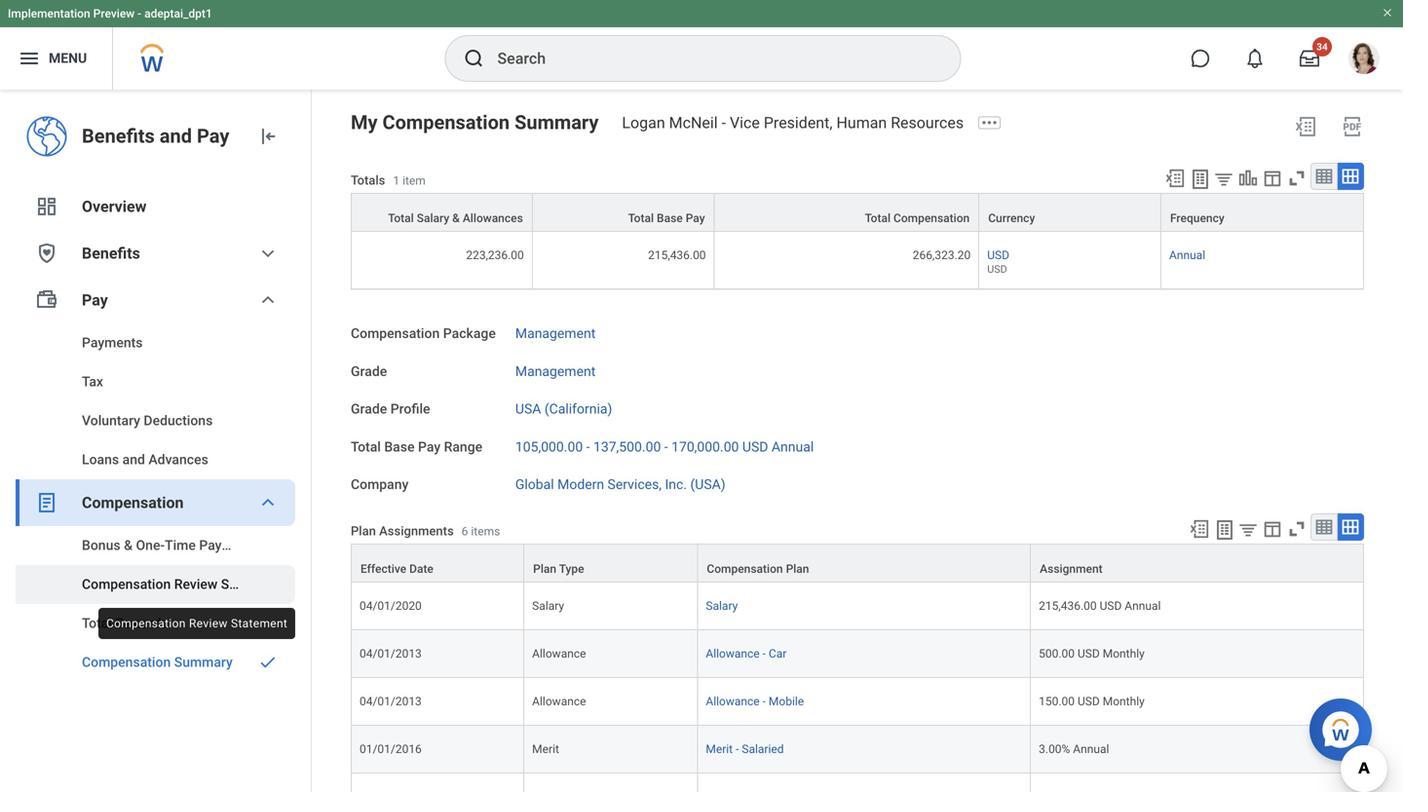 Task type: vqa. For each thing, say whether or not it's contained in the screenshot.
the businesses
no



Task type: describe. For each thing, give the bounding box(es) containing it.
logan
[[622, 114, 665, 132]]

pay button
[[16, 277, 295, 324]]

compensation down "total rewards"
[[82, 654, 171, 671]]

expand table image for table icon
[[1341, 517, 1360, 537]]

chevron down small image for pay
[[256, 288, 280, 312]]

deductions
[[144, 413, 213, 429]]

check image
[[256, 653, 280, 672]]

currency button
[[980, 194, 1161, 231]]

voluntary deductions
[[82, 413, 213, 429]]

close environment banner image
[[1382, 7, 1394, 19]]

- up inc.
[[664, 439, 668, 455]]

loans
[[82, 452, 119, 468]]

allowance - mobile link
[[706, 691, 804, 709]]

total compensation button
[[715, 194, 979, 231]]

annual down assignment popup button
[[1125, 599, 1161, 613]]

- left salaried
[[736, 743, 739, 756]]

& inside popup button
[[452, 212, 460, 225]]

statement inside tooltip
[[231, 617, 288, 631]]

usa
[[515, 401, 541, 417]]

total compensation
[[865, 212, 970, 225]]

management link for grade
[[515, 360, 596, 380]]

500.00
[[1039, 647, 1075, 661]]

adeptai_dpt1
[[144, 7, 212, 20]]

04/01/2020
[[360, 599, 422, 613]]

payments inside payments link
[[82, 335, 143, 351]]

effective date
[[361, 562, 434, 576]]

allowances
[[463, 212, 523, 225]]

plan for type
[[533, 562, 557, 576]]

benefits and pay
[[82, 125, 229, 148]]

global modern services, inc. (usa) link
[[515, 473, 726, 493]]

compensation button
[[16, 479, 295, 526]]

type
[[559, 562, 584, 576]]

pay inside dropdown button
[[82, 291, 108, 309]]

Search Workday  search field
[[498, 37, 920, 80]]

company
[[351, 477, 409, 493]]

menu button
[[0, 27, 112, 90]]

1 horizontal spatial summary
[[515, 111, 599, 134]]

select to filter grid data image
[[1213, 169, 1235, 189]]

row containing 01/01/2016
[[351, 726, 1364, 774]]

150.00
[[1039, 695, 1075, 709]]

bonus
[[82, 537, 120, 554]]

usd link
[[987, 245, 1010, 262]]

export to excel image
[[1294, 115, 1318, 138]]

merit for merit
[[532, 743, 559, 756]]

navigation pane region
[[0, 90, 312, 792]]

car
[[769, 647, 787, 661]]

compensation review statement inside "link"
[[82, 576, 284, 593]]

215,436.00 for 215,436.00
[[648, 249, 706, 262]]

compensation plan
[[707, 562, 809, 576]]

inbox large image
[[1300, 49, 1320, 68]]

menu
[[49, 50, 87, 66]]

management for compensation package
[[515, 326, 596, 342]]

105,000.00 - 137,500.00 - 170,000.00 usd annual
[[515, 439, 814, 455]]

row containing 223,236.00
[[351, 232, 1364, 290]]

total for total compensation
[[865, 212, 891, 225]]

inc.
[[665, 477, 687, 493]]

item
[[403, 174, 426, 187]]

usd right 170,000.00
[[743, 439, 768, 455]]

assignment
[[1040, 562, 1103, 576]]

total for total rewards
[[82, 615, 112, 632]]

6 row from the top
[[351, 678, 1364, 726]]

compensation package
[[351, 326, 496, 342]]

plan for assignments
[[351, 524, 376, 538]]

grade profile
[[351, 401, 430, 417]]

1 horizontal spatial salary
[[532, 599, 564, 613]]

105,000.00
[[515, 439, 583, 455]]

president,
[[764, 114, 833, 132]]

compensation up 'salary' link
[[707, 562, 783, 576]]

document alt image
[[35, 491, 58, 515]]

date
[[409, 562, 434, 576]]

range
[[444, 439, 483, 455]]

- up modern
[[586, 439, 590, 455]]

effective date button
[[352, 545, 524, 582]]

plan type
[[533, 562, 584, 576]]

summary inside 'compensation' element
[[174, 654, 233, 671]]

task pay image
[[35, 288, 58, 312]]

notifications large image
[[1245, 49, 1265, 68]]

usa (california)
[[515, 401, 612, 417]]

benefits button
[[16, 230, 295, 277]]

1
[[393, 174, 400, 187]]

plan assignments 6 items
[[351, 524, 500, 538]]

compensation up '266,323.20'
[[894, 212, 970, 225]]

223,236.00
[[466, 249, 524, 262]]

rewards
[[115, 615, 168, 632]]

search image
[[462, 47, 486, 70]]

compensation up item
[[383, 111, 510, 134]]

frequency
[[1170, 212, 1225, 225]]

row containing total salary & allowances
[[351, 193, 1364, 232]]

voluntary
[[82, 413, 140, 429]]

grade for grade
[[351, 363, 387, 380]]

pay for total base pay
[[686, 212, 705, 225]]

package
[[443, 326, 496, 342]]

(usa)
[[690, 477, 726, 493]]

5 row from the top
[[351, 631, 1364, 678]]

payments link
[[16, 324, 295, 363]]

01/01/2016
[[360, 743, 422, 756]]

expand table image for table image
[[1341, 167, 1360, 186]]

row containing effective date
[[351, 544, 1364, 583]]

compensation summary link
[[16, 643, 295, 682]]

pay element
[[16, 324, 295, 479]]

merit for merit - salaried
[[706, 743, 733, 756]]

totals
[[351, 173, 385, 187]]

mobile
[[769, 695, 804, 709]]

compensation review statement tooltip
[[95, 604, 299, 643]]

view printable version (pdf) image
[[1341, 115, 1364, 138]]

merit - salaried link
[[706, 739, 784, 756]]

mcneil
[[669, 114, 718, 132]]

total base pay button
[[533, 194, 714, 231]]

total base pay range
[[351, 439, 483, 455]]

- left car
[[763, 647, 766, 661]]

expand/collapse chart image
[[1238, 168, 1259, 189]]

effective
[[361, 562, 407, 576]]

215,436.00 usd annual
[[1039, 599, 1161, 613]]

salaried
[[742, 743, 784, 756]]

usd right 500.00
[[1078, 647, 1100, 661]]

click to view/edit grid preferences image
[[1262, 518, 1284, 540]]

3.00% annual
[[1039, 743, 1109, 756]]

34
[[1317, 41, 1328, 53]]

my compensation summary
[[351, 111, 599, 134]]

total rewards
[[82, 615, 168, 632]]

transformation import image
[[256, 125, 280, 148]]

compensation inside tooltip
[[106, 617, 186, 631]]

chevron down small image for compensation
[[256, 491, 280, 515]]

usd right 150.00
[[1078, 695, 1100, 709]]

management link for compensation package
[[515, 322, 596, 342]]

105,000.00 - 137,500.00 - 170,000.00 usd annual link
[[515, 435, 814, 455]]

215,436.00 for 215,436.00 usd annual
[[1039, 599, 1097, 613]]

150.00 usd monthly
[[1039, 695, 1145, 709]]



Task type: locate. For each thing, give the bounding box(es) containing it.
pay for benefits and pay
[[197, 125, 229, 148]]

1 vertical spatial base
[[384, 439, 415, 455]]

3 row from the top
[[351, 544, 1364, 583]]

0 horizontal spatial 215,436.00
[[648, 249, 706, 262]]

and inside pay element
[[122, 452, 145, 468]]

266,323.20
[[913, 249, 971, 262]]

fullscreen image
[[1286, 168, 1308, 189]]

click to view/edit grid preferences image
[[1262, 168, 1284, 189]]

0 horizontal spatial salary
[[417, 212, 449, 225]]

summary
[[515, 111, 599, 134], [174, 654, 233, 671]]

benefits for benefits
[[82, 244, 140, 263]]

my
[[351, 111, 378, 134]]

loans and advances link
[[16, 441, 295, 479]]

1 vertical spatial &
[[124, 537, 133, 554]]

plan type button
[[524, 545, 697, 582]]

advances
[[148, 452, 208, 468]]

total rewards link
[[16, 604, 295, 643]]

pay left transformation import icon
[[197, 125, 229, 148]]

1 monthly from the top
[[1103, 647, 1145, 661]]

benefits image
[[35, 242, 58, 265]]

usd down usd 'link'
[[987, 263, 1007, 276]]

2 monthly from the top
[[1103, 695, 1145, 709]]

overview link
[[16, 183, 295, 230]]

2 benefits from the top
[[82, 244, 140, 263]]

total down 'human'
[[865, 212, 891, 225]]

215,436.00
[[648, 249, 706, 262], [1039, 599, 1097, 613]]

expand table image right table image
[[1341, 167, 1360, 186]]

table image
[[1315, 167, 1334, 186]]

allowance - mobile
[[706, 695, 804, 709]]

0 horizontal spatial plan
[[351, 524, 376, 538]]

1 vertical spatial management link
[[515, 360, 596, 380]]

export to excel image up frequency
[[1165, 168, 1186, 189]]

0 vertical spatial review
[[174, 576, 218, 593]]

215,436.00 down assignment
[[1039, 599, 1097, 613]]

1 vertical spatial export to excel image
[[1189, 518, 1210, 540]]

total for total salary & allowances
[[388, 212, 414, 225]]

chevron down small image
[[256, 242, 280, 265], [256, 288, 280, 312], [256, 491, 280, 515]]

0 vertical spatial export to excel image
[[1165, 168, 1186, 189]]

total salary & allowances
[[388, 212, 523, 225]]

and for pay
[[160, 125, 192, 148]]

compensation review statement down time
[[82, 576, 284, 593]]

0 vertical spatial export to worksheets image
[[1189, 168, 1212, 191]]

pay inside popup button
[[686, 212, 705, 225]]

benefits inside dropdown button
[[82, 244, 140, 263]]

1 horizontal spatial and
[[160, 125, 192, 148]]

2 expand table image from the top
[[1341, 517, 1360, 537]]

137,500.00
[[593, 439, 661, 455]]

grade for grade profile
[[351, 401, 387, 417]]

profile logan mcneil image
[[1349, 43, 1380, 78]]

0 vertical spatial expand table image
[[1341, 167, 1360, 186]]

1 vertical spatial compensation review statement
[[106, 617, 288, 631]]

review up the compensation review statement tooltip
[[174, 576, 218, 593]]

& left one-
[[124, 537, 133, 554]]

management for grade
[[515, 363, 596, 380]]

services,
[[608, 477, 662, 493]]

annual right 170,000.00
[[772, 439, 814, 455]]

1 vertical spatial review
[[189, 617, 228, 631]]

- left mobile
[[763, 695, 766, 709]]

row containing 04/01/2020
[[351, 583, 1364, 631]]

compensation summary
[[82, 654, 233, 671]]

3.00%
[[1039, 743, 1070, 756]]

0 vertical spatial payments
[[82, 335, 143, 351]]

monthly down 500.00 usd monthly
[[1103, 695, 1145, 709]]

3 chevron down small image from the top
[[256, 491, 280, 515]]

1 04/01/2013 from the top
[[360, 647, 422, 661]]

compensation up "total rewards"
[[82, 576, 171, 593]]

profile
[[391, 401, 430, 417]]

0 horizontal spatial summary
[[174, 654, 233, 671]]

0 vertical spatial toolbar
[[1156, 163, 1364, 193]]

payments
[[82, 335, 143, 351], [199, 537, 260, 554]]

1 vertical spatial and
[[122, 452, 145, 468]]

toolbar
[[1156, 163, 1364, 193], [1180, 514, 1364, 544]]

plan left the type
[[533, 562, 557, 576]]

fullscreen image
[[1286, 518, 1308, 540]]

0 horizontal spatial export to excel image
[[1165, 168, 1186, 189]]

export to worksheets image
[[1189, 168, 1212, 191], [1213, 518, 1237, 542]]

annual right 3.00%
[[1073, 743, 1109, 756]]

export to excel image for 1
[[1165, 168, 1186, 189]]

expand table image right table icon
[[1341, 517, 1360, 537]]

&
[[452, 212, 460, 225], [124, 537, 133, 554]]

chevron down small image for benefits
[[256, 242, 280, 265]]

2 chevron down small image from the top
[[256, 288, 280, 312]]

compensation up compensation summary link
[[106, 617, 186, 631]]

1 vertical spatial toolbar
[[1180, 514, 1364, 544]]

pay down mcneil
[[686, 212, 705, 225]]

currency
[[988, 212, 1035, 225]]

salary link
[[706, 595, 738, 613]]

resources
[[891, 114, 964, 132]]

1 horizontal spatial export to excel image
[[1189, 518, 1210, 540]]

statement inside "link"
[[221, 576, 284, 593]]

plan
[[351, 524, 376, 538], [533, 562, 557, 576], [786, 562, 809, 576]]

chevron down small image inside pay dropdown button
[[256, 288, 280, 312]]

total for total base pay range
[[351, 439, 381, 455]]

export to worksheets image left select to filter grid data image
[[1213, 518, 1237, 542]]

- left vice
[[722, 114, 726, 132]]

7 row from the top
[[351, 726, 1364, 774]]

1 cell from the left
[[351, 774, 524, 792]]

0 vertical spatial 04/01/2013
[[360, 647, 422, 661]]

1 horizontal spatial base
[[657, 212, 683, 225]]

04/01/2013 up 01/01/2016
[[360, 695, 422, 709]]

& inside 'compensation' element
[[124, 537, 133, 554]]

allowance - car
[[706, 647, 787, 661]]

compensation element
[[16, 526, 295, 682]]

pay left the range
[[418, 439, 441, 455]]

1 expand table image from the top
[[1341, 167, 1360, 186]]

export to worksheets image left select to filter grid data icon
[[1189, 168, 1212, 191]]

benefits down overview
[[82, 244, 140, 263]]

2 management link from the top
[[515, 360, 596, 380]]

export to excel image for assignments
[[1189, 518, 1210, 540]]

total base pay
[[628, 212, 705, 225]]

benefits up overview
[[82, 125, 155, 148]]

0 horizontal spatial and
[[122, 452, 145, 468]]

04/01/2013 down 04/01/2020
[[360, 647, 422, 661]]

summary left logan
[[515, 111, 599, 134]]

statement up check "image"
[[231, 617, 288, 631]]

1 vertical spatial statement
[[231, 617, 288, 631]]

tax link
[[16, 363, 295, 402]]

2 management from the top
[[515, 363, 596, 380]]

human
[[837, 114, 887, 132]]

2 04/01/2013 from the top
[[360, 695, 422, 709]]

2 vertical spatial chevron down small image
[[256, 491, 280, 515]]

1 vertical spatial 215,436.00
[[1039, 599, 1097, 613]]

benefits and pay element
[[82, 123, 241, 150]]

0 vertical spatial chevron down small image
[[256, 242, 280, 265]]

compensation review statement inside tooltip
[[106, 617, 288, 631]]

compensation left package
[[351, 326, 440, 342]]

pay for total base pay range
[[418, 439, 441, 455]]

preview
[[93, 7, 135, 20]]

monthly
[[1103, 647, 1145, 661], [1103, 695, 1145, 709]]

pay right task pay 'image' in the top left of the page
[[82, 291, 108, 309]]

benefits for benefits and pay
[[82, 125, 155, 148]]

payments up tax
[[82, 335, 143, 351]]

compensation review statement up compensation summary at the bottom left
[[106, 617, 288, 631]]

1 management from the top
[[515, 326, 596, 342]]

& left allowances
[[452, 212, 460, 225]]

export to worksheets image for assignments
[[1213, 518, 1237, 542]]

1 horizontal spatial &
[[452, 212, 460, 225]]

0 horizontal spatial payments
[[82, 335, 143, 351]]

04/01/2013
[[360, 647, 422, 661], [360, 695, 422, 709]]

0 vertical spatial &
[[452, 212, 460, 225]]

8 row from the top
[[351, 774, 1364, 792]]

benefits
[[82, 125, 155, 148], [82, 244, 140, 263]]

merit - salaried
[[706, 743, 784, 756]]

total inside total base pay popup button
[[628, 212, 654, 225]]

export to excel image
[[1165, 168, 1186, 189], [1189, 518, 1210, 540]]

base for total base pay range
[[384, 439, 415, 455]]

total inside total compensation popup button
[[865, 212, 891, 225]]

toolbar for assignments
[[1180, 514, 1364, 544]]

total for total base pay
[[628, 212, 654, 225]]

logan mcneil - vice president, human resources element
[[622, 114, 976, 132]]

toolbar for 1
[[1156, 163, 1364, 193]]

1 vertical spatial chevron down small image
[[256, 288, 280, 312]]

1 vertical spatial benefits
[[82, 244, 140, 263]]

usa (california) link
[[515, 397, 612, 417]]

total down 1
[[388, 212, 414, 225]]

monthly for 150.00 usd monthly
[[1103, 695, 1145, 709]]

table image
[[1315, 517, 1334, 537]]

select to filter grid data image
[[1238, 519, 1259, 540]]

2 merit from the left
[[706, 743, 733, 756]]

toolbar up the frequency popup button on the right of page
[[1156, 163, 1364, 193]]

2 cell from the left
[[524, 774, 698, 792]]

0 horizontal spatial merit
[[532, 743, 559, 756]]

one-
[[136, 537, 165, 554]]

modern
[[558, 477, 604, 493]]

1 vertical spatial export to worksheets image
[[1213, 518, 1237, 542]]

0 vertical spatial and
[[160, 125, 192, 148]]

1 horizontal spatial payments
[[199, 537, 260, 554]]

0 vertical spatial management
[[515, 326, 596, 342]]

4 row from the top
[[351, 583, 1364, 631]]

0 vertical spatial statement
[[221, 576, 284, 593]]

1 horizontal spatial 215,436.00
[[1039, 599, 1097, 613]]

grade up grade profile
[[351, 363, 387, 380]]

215,436.00 down total base pay
[[648, 249, 706, 262]]

dashboard image
[[35, 195, 58, 218]]

annual inside 105,000.00 - 137,500.00 - 170,000.00 usd annual link
[[772, 439, 814, 455]]

review up compensation summary at the bottom left
[[189, 617, 228, 631]]

1 vertical spatial 04/01/2013
[[360, 695, 422, 709]]

expand table image
[[1341, 167, 1360, 186], [1341, 517, 1360, 537]]

0 vertical spatial management link
[[515, 322, 596, 342]]

1 vertical spatial expand table image
[[1341, 517, 1360, 537]]

1 benefits from the top
[[82, 125, 155, 148]]

payments inside bonus & one-time payments link
[[199, 537, 260, 554]]

row
[[351, 193, 1364, 232], [351, 232, 1364, 290], [351, 544, 1364, 583], [351, 583, 1364, 631], [351, 631, 1364, 678], [351, 678, 1364, 726], [351, 726, 1364, 774], [351, 774, 1364, 792]]

statement up the compensation review statement tooltip
[[221, 576, 284, 593]]

04/01/2013 for 500.00 usd monthly
[[360, 647, 422, 661]]

monthly for 500.00 usd monthly
[[1103, 647, 1145, 661]]

0 horizontal spatial export to worksheets image
[[1189, 168, 1212, 191]]

compensation inside dropdown button
[[82, 494, 184, 512]]

logan mcneil - vice president, human resources
[[622, 114, 964, 132]]

assignment button
[[1031, 545, 1363, 582]]

1 row from the top
[[351, 193, 1364, 232]]

usd up 500.00 usd monthly
[[1100, 599, 1122, 613]]

0 vertical spatial benefits
[[82, 125, 155, 148]]

total inside total salary & allowances popup button
[[388, 212, 414, 225]]

cell
[[351, 774, 524, 792], [524, 774, 698, 792], [698, 774, 1031, 792]]

2 grade from the top
[[351, 401, 387, 417]]

salary down plan type
[[532, 599, 564, 613]]

base for total base pay
[[657, 212, 683, 225]]

frequency button
[[1162, 194, 1363, 231]]

1 chevron down small image from the top
[[256, 242, 280, 265]]

base inside popup button
[[657, 212, 683, 225]]

time
[[165, 537, 196, 554]]

annual link
[[1169, 245, 1206, 262]]

assignments
[[379, 524, 454, 538]]

3 cell from the left
[[698, 774, 1031, 792]]

1 horizontal spatial plan
[[533, 562, 557, 576]]

menu banner
[[0, 0, 1403, 90]]

overview
[[82, 197, 147, 216]]

implementation
[[8, 7, 90, 20]]

total
[[388, 212, 414, 225], [628, 212, 654, 225], [865, 212, 891, 225], [351, 439, 381, 455], [82, 615, 112, 632]]

total inside total rewards link
[[82, 615, 112, 632]]

salary
[[417, 212, 449, 225], [532, 599, 564, 613], [706, 599, 738, 613]]

allowance
[[532, 647, 586, 661], [706, 647, 760, 661], [532, 695, 586, 709], [706, 695, 760, 709]]

global
[[515, 477, 554, 493]]

salary inside popup button
[[417, 212, 449, 225]]

compensation plan button
[[698, 545, 1030, 582]]

plan up car
[[786, 562, 809, 576]]

34 button
[[1288, 37, 1332, 80]]

1 vertical spatial monthly
[[1103, 695, 1145, 709]]

management
[[515, 326, 596, 342], [515, 363, 596, 380]]

review inside "link"
[[174, 576, 218, 593]]

- right preview
[[138, 7, 141, 20]]

04/01/2013 for 150.00 usd monthly
[[360, 695, 422, 709]]

0 vertical spatial monthly
[[1103, 647, 1145, 661]]

review inside tooltip
[[189, 617, 228, 631]]

annual down frequency
[[1169, 249, 1206, 262]]

merit
[[532, 743, 559, 756], [706, 743, 733, 756]]

0 vertical spatial grade
[[351, 363, 387, 380]]

total up company
[[351, 439, 381, 455]]

export to worksheets image for 1
[[1189, 168, 1212, 191]]

total left rewards
[[82, 615, 112, 632]]

0 vertical spatial base
[[657, 212, 683, 225]]

monthly down 215,436.00 usd annual
[[1103, 647, 1145, 661]]

payments right time
[[199, 537, 260, 554]]

toolbar up assignment popup button
[[1180, 514, 1364, 544]]

1 vertical spatial grade
[[351, 401, 387, 417]]

0 horizontal spatial &
[[124, 537, 133, 554]]

1 vertical spatial management
[[515, 363, 596, 380]]

1 management link from the top
[[515, 322, 596, 342]]

1 merit from the left
[[532, 743, 559, 756]]

total salary & allowances button
[[352, 194, 532, 231]]

items
[[471, 525, 500, 538]]

tax
[[82, 374, 103, 390]]

0 vertical spatial compensation review statement
[[82, 576, 284, 593]]

1 horizontal spatial merit
[[706, 743, 733, 756]]

and for advances
[[122, 452, 145, 468]]

allowance - car link
[[706, 643, 787, 661]]

and up overview link
[[160, 125, 192, 148]]

and right loans
[[122, 452, 145, 468]]

0 horizontal spatial base
[[384, 439, 415, 455]]

usd down currency in the right top of the page
[[987, 249, 1010, 262]]

500.00 usd monthly
[[1039, 647, 1145, 661]]

global modern services, inc. (usa)
[[515, 477, 726, 493]]

salary down compensation plan
[[706, 599, 738, 613]]

justify image
[[18, 47, 41, 70]]

grade left profile
[[351, 401, 387, 417]]

salary down item
[[417, 212, 449, 225]]

grade
[[351, 363, 387, 380], [351, 401, 387, 417]]

1 vertical spatial payments
[[199, 537, 260, 554]]

2 horizontal spatial plan
[[786, 562, 809, 576]]

2 row from the top
[[351, 232, 1364, 290]]

base
[[657, 212, 683, 225], [384, 439, 415, 455]]

export to excel image up assignment popup button
[[1189, 518, 1210, 540]]

170,000.00
[[672, 439, 739, 455]]

1 horizontal spatial export to worksheets image
[[1213, 518, 1237, 542]]

plan up effective
[[351, 524, 376, 538]]

summary down the compensation review statement tooltip
[[174, 654, 233, 671]]

implementation preview -   adeptai_dpt1
[[8, 7, 212, 20]]

(california)
[[545, 401, 612, 417]]

0 vertical spatial summary
[[515, 111, 599, 134]]

usd
[[987, 249, 1010, 262], [987, 263, 1007, 276], [743, 439, 768, 455], [1100, 599, 1122, 613], [1078, 647, 1100, 661], [1078, 695, 1100, 709]]

bonus & one-time payments
[[82, 537, 260, 554]]

compensation inside "link"
[[82, 576, 171, 593]]

2 horizontal spatial salary
[[706, 599, 738, 613]]

0 vertical spatial 215,436.00
[[648, 249, 706, 262]]

1 grade from the top
[[351, 363, 387, 380]]

- inside 'menu' 'banner'
[[138, 7, 141, 20]]

compensation review statement
[[82, 576, 284, 593], [106, 617, 288, 631]]

compensation down loans and advances
[[82, 494, 184, 512]]

management link
[[515, 322, 596, 342], [515, 360, 596, 380]]

total down logan
[[628, 212, 654, 225]]

1 vertical spatial summary
[[174, 654, 233, 671]]



